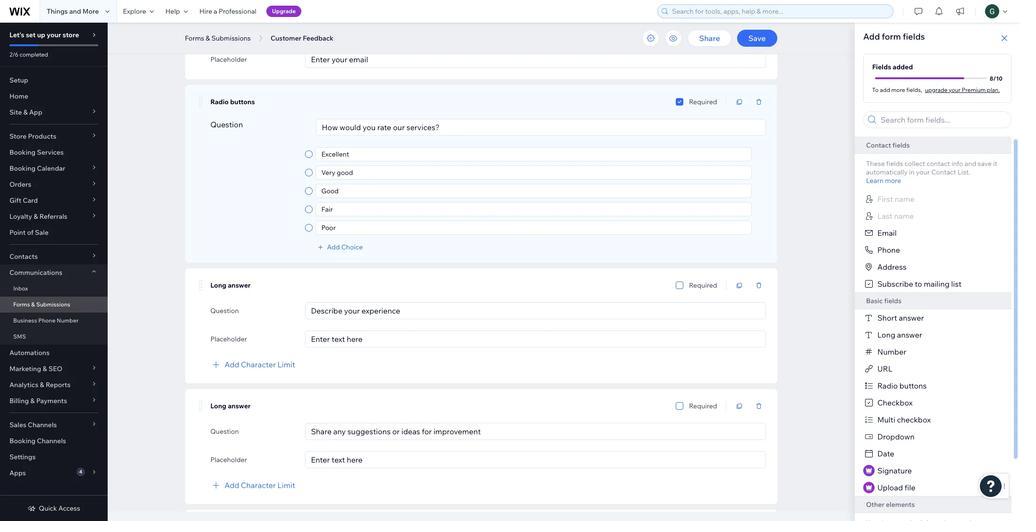 Task type: describe. For each thing, give the bounding box(es) containing it.
10
[[996, 75, 1003, 82]]

email
[[878, 229, 897, 238]]

save
[[978, 160, 992, 168]]

booking channels
[[9, 437, 66, 446]]

let's
[[9, 31, 24, 39]]

fields for these
[[886, 160, 903, 168]]

add form fields
[[863, 31, 925, 42]]

& for billing & payments popup button on the bottom of page
[[30, 397, 35, 406]]

forms & submissions for forms & submissions link
[[13, 301, 70, 308]]

save button
[[737, 30, 777, 47]]

gift
[[9, 196, 21, 205]]

1 add character limit button from the top
[[210, 359, 295, 371]]

collect
[[905, 160, 925, 168]]

1 question from the top
[[210, 27, 239, 35]]

last
[[878, 212, 893, 221]]

more
[[83, 7, 99, 16]]

add character limit for 1st add character limit button from the bottom of the page
[[225, 481, 295, 491]]

channels for sales channels
[[28, 421, 57, 430]]

point of sale
[[9, 229, 49, 237]]

sales channels button
[[0, 418, 108, 434]]

1 required from the top
[[689, 98, 717, 106]]

to add more fields, upgrade your premium plan.
[[872, 86, 1000, 93]]

2 add character limit button from the top
[[210, 480, 295, 492]]

business
[[13, 317, 37, 324]]

card
[[23, 196, 38, 205]]

hire a professional
[[199, 7, 256, 16]]

of
[[27, 229, 33, 237]]

automatically
[[866, 168, 908, 177]]

& for loyalty & referrals dropdown button
[[34, 213, 38, 221]]

1 limit from the top
[[278, 360, 295, 370]]

Search form fields... field
[[878, 112, 1008, 128]]

0 vertical spatial radio
[[210, 98, 229, 106]]

mailing
[[924, 280, 950, 289]]

add
[[880, 86, 890, 93]]

upgrade
[[925, 86, 948, 93]]

feedback
[[303, 34, 333, 43]]

contact
[[927, 160, 950, 168]]

calendar
[[37, 164, 65, 173]]

upload
[[878, 484, 903, 493]]

contacts
[[9, 253, 38, 261]]

customer feedback button
[[266, 31, 338, 45]]

booking calendar button
[[0, 161, 108, 177]]

analytics & reports
[[9, 381, 70, 390]]

analytics & reports button
[[0, 377, 108, 393]]

home
[[9, 92, 28, 101]]

store products
[[9, 132, 56, 141]]

booking for booking channels
[[9, 437, 36, 446]]

& for forms & submissions button
[[206, 34, 210, 43]]

in
[[909, 168, 915, 177]]

3 enter a choice... field from the top
[[319, 185, 748, 198]]

0 vertical spatial phone
[[878, 246, 900, 255]]

add character limit for 2nd add character limit button from the bottom
[[225, 360, 295, 370]]

list
[[951, 280, 962, 289]]

hire
[[199, 7, 212, 16]]

forms & submissions button
[[180, 31, 255, 45]]

required for 1st add character limit button from the bottom of the page
[[689, 402, 717, 411]]

settings link
[[0, 450, 108, 466]]

seo
[[48, 365, 62, 374]]

store
[[63, 31, 79, 39]]

reports
[[46, 381, 70, 390]]

sales
[[9, 421, 26, 430]]

and inside 'these fields collect contact info and save it automatically in your contact list. learn more'
[[965, 160, 976, 168]]

referrals
[[39, 213, 67, 221]]

upload file
[[878, 484, 915, 493]]

2 enter a choice... field from the top
[[319, 166, 748, 179]]

loyalty
[[9, 213, 32, 221]]

phone inside sidebar element
[[38, 317, 55, 324]]

0 horizontal spatial radio buttons
[[210, 98, 255, 106]]

store
[[9, 132, 26, 141]]

number inside sidebar element
[[57, 317, 79, 324]]

long answer for 2nd add character limit button from the bottom
[[210, 281, 251, 290]]

hire a professional link
[[194, 0, 262, 23]]

0 vertical spatial more
[[891, 86, 905, 93]]

help
[[165, 7, 180, 16]]

add choice
[[327, 243, 363, 252]]

completed
[[20, 51, 48, 58]]

your inside sidebar element
[[47, 31, 61, 39]]

4 enter a choice... field from the top
[[319, 203, 748, 216]]

billing
[[9, 397, 29, 406]]

site
[[9, 108, 22, 117]]

character for 2nd add character limit button from the bottom
[[241, 360, 276, 370]]

loyalty & referrals button
[[0, 209, 108, 225]]

upgrade
[[272, 8, 296, 15]]

business phone number
[[13, 317, 79, 324]]

long answer for 1st add character limit button from the bottom of the page
[[210, 402, 251, 411]]

checkbox
[[878, 399, 913, 408]]

automations link
[[0, 345, 108, 361]]

1 horizontal spatial buttons
[[900, 382, 927, 391]]

services
[[37, 148, 64, 157]]

it
[[993, 160, 997, 168]]

1 vertical spatial your
[[949, 86, 961, 93]]

contact fields
[[866, 141, 910, 150]]

setup
[[9, 76, 28, 85]]

marketing
[[9, 365, 41, 374]]

basic
[[866, 297, 883, 306]]

point
[[9, 229, 26, 237]]

quick access button
[[28, 505, 80, 513]]

long for 1st add character limit button from the bottom of the page
[[210, 402, 226, 411]]

fields right form at the right of page
[[903, 31, 925, 42]]

add placeholder text… field for 2nd add character limit button from the bottom
[[308, 332, 763, 348]]

communications button
[[0, 265, 108, 281]]

form
[[882, 31, 901, 42]]

1 horizontal spatial radio
[[878, 382, 898, 391]]

choice
[[341, 243, 363, 252]]

add for 2nd add character limit button from the bottom
[[225, 360, 239, 370]]

professional
[[219, 7, 256, 16]]

added
[[893, 63, 913, 71]]

let's set up your store
[[9, 31, 79, 39]]

date
[[878, 450, 894, 459]]

1 horizontal spatial number
[[878, 348, 906, 357]]

contacts button
[[0, 249, 108, 265]]

booking services
[[9, 148, 64, 157]]

/
[[993, 75, 996, 82]]

0 vertical spatial buttons
[[230, 98, 255, 106]]

to
[[872, 86, 879, 93]]

booking for booking services
[[9, 148, 36, 157]]

subscribe
[[878, 280, 913, 289]]

elements
[[886, 501, 915, 510]]

apps
[[9, 469, 26, 478]]

inbox
[[13, 285, 28, 292]]

forms for forms & submissions button
[[185, 34, 204, 43]]

a
[[214, 7, 217, 16]]

gift card button
[[0, 193, 108, 209]]

multi checkbox
[[878, 416, 931, 425]]

learn more link
[[866, 177, 901, 185]]

add for add choice button
[[327, 243, 340, 252]]

plan.
[[987, 86, 1000, 93]]

character for 1st add character limit button from the bottom of the page
[[241, 481, 276, 491]]



Task type: locate. For each thing, give the bounding box(es) containing it.
1 vertical spatial channels
[[37, 437, 66, 446]]

0 vertical spatial number
[[57, 317, 79, 324]]

booking inside dropdown button
[[9, 164, 36, 173]]

fields
[[903, 31, 925, 42], [893, 141, 910, 150], [886, 160, 903, 168], [884, 297, 902, 306]]

& inside dropdown button
[[34, 213, 38, 221]]

3 question from the top
[[210, 307, 239, 315]]

& for marketing & seo 'dropdown button'
[[43, 365, 47, 374]]

2 vertical spatial placeholder
[[210, 456, 247, 465]]

0 horizontal spatial phone
[[38, 317, 55, 324]]

1 vertical spatial more
[[885, 177, 901, 185]]

0 vertical spatial character
[[241, 360, 276, 370]]

contact
[[866, 141, 891, 150], [931, 168, 956, 177]]

0 vertical spatial placeholder
[[210, 55, 247, 64]]

fields down subscribe at the right of page
[[884, 297, 902, 306]]

0 vertical spatial long
[[210, 281, 226, 290]]

question
[[210, 27, 239, 35], [210, 120, 243, 129], [210, 307, 239, 315], [210, 428, 239, 436]]

channels up the booking channels
[[28, 421, 57, 430]]

3 add placeholder text… field from the top
[[308, 452, 763, 469]]

0 vertical spatial forms
[[185, 34, 204, 43]]

1 enter a choice... field from the top
[[319, 148, 748, 161]]

1 vertical spatial add character limit button
[[210, 480, 295, 492]]

and
[[69, 7, 81, 16], [965, 160, 976, 168]]

2/6 completed
[[9, 51, 48, 58]]

8
[[990, 75, 993, 82]]

1 vertical spatial submissions
[[36, 301, 70, 308]]

0 vertical spatial radio buttons
[[210, 98, 255, 106]]

2 vertical spatial required
[[689, 402, 717, 411]]

1 vertical spatial add placeholder text… field
[[308, 332, 763, 348]]

0 horizontal spatial buttons
[[230, 98, 255, 106]]

2 vertical spatial your
[[916, 168, 930, 177]]

1 vertical spatial required
[[689, 281, 717, 290]]

fields,
[[906, 86, 922, 93]]

add for 1st add character limit button from the bottom of the page
[[225, 481, 239, 491]]

1 vertical spatial contact
[[931, 168, 956, 177]]

phone down email
[[878, 246, 900, 255]]

forms inside button
[[185, 34, 204, 43]]

communications
[[9, 269, 62, 277]]

forms & submissions up business phone number
[[13, 301, 70, 308]]

signature
[[878, 467, 912, 476]]

0 vertical spatial contact
[[866, 141, 891, 150]]

required for 2nd add character limit button from the bottom
[[689, 281, 717, 290]]

radio
[[210, 98, 229, 106], [878, 382, 898, 391]]

0 vertical spatial your
[[47, 31, 61, 39]]

1 horizontal spatial radio buttons
[[878, 382, 927, 391]]

long for 2nd add character limit button from the bottom
[[210, 281, 226, 290]]

Type your question here... field
[[308, 23, 763, 39], [319, 119, 763, 136], [308, 303, 763, 319], [308, 424, 763, 440]]

multi
[[878, 416, 895, 425]]

4
[[79, 469, 82, 476]]

placeholder for 1st add character limit button from the bottom of the page
[[210, 456, 247, 465]]

address
[[878, 263, 907, 272]]

setup link
[[0, 72, 108, 88]]

2 horizontal spatial your
[[949, 86, 961, 93]]

None checkbox
[[676, 280, 683, 291]]

1 vertical spatial radio
[[878, 382, 898, 391]]

0 horizontal spatial number
[[57, 317, 79, 324]]

8 / 10
[[990, 75, 1003, 82]]

0 vertical spatial limit
[[278, 360, 295, 370]]

required
[[689, 98, 717, 106], [689, 281, 717, 290], [689, 402, 717, 411]]

sale
[[35, 229, 49, 237]]

forms & submissions link
[[0, 297, 108, 313]]

basic fields
[[866, 297, 902, 306]]

0 vertical spatial forms & submissions
[[185, 34, 251, 43]]

1 horizontal spatial and
[[965, 160, 976, 168]]

more
[[891, 86, 905, 93], [885, 177, 901, 185]]

2 limit from the top
[[278, 481, 295, 491]]

0 horizontal spatial radio
[[210, 98, 229, 106]]

more inside 'these fields collect contact info and save it automatically in your contact list. learn more'
[[885, 177, 901, 185]]

fields for basic
[[884, 297, 902, 306]]

channels inside the booking channels link
[[37, 437, 66, 446]]

first
[[878, 195, 893, 204]]

site & app
[[9, 108, 42, 117]]

& right 'site' at the left top of the page
[[23, 108, 28, 117]]

phone down forms & submissions link
[[38, 317, 55, 324]]

Search for tools, apps, help & more... field
[[669, 5, 890, 18]]

sidebar element
[[0, 23, 108, 522]]

Enter a choice... field
[[319, 148, 748, 161], [319, 166, 748, 179], [319, 185, 748, 198], [319, 203, 748, 216], [319, 222, 748, 235]]

store products button
[[0, 128, 108, 145]]

and right info
[[965, 160, 976, 168]]

1 horizontal spatial forms & submissions
[[185, 34, 251, 43]]

submissions for forms & submissions link
[[36, 301, 70, 308]]

forms & submissions for forms & submissions button
[[185, 34, 251, 43]]

fields for contact
[[893, 141, 910, 150]]

upgrade button
[[266, 6, 301, 17]]

number down forms & submissions link
[[57, 317, 79, 324]]

2 required from the top
[[689, 281, 717, 290]]

access
[[58, 505, 80, 513]]

add choice button
[[316, 243, 363, 252]]

4 question from the top
[[210, 428, 239, 436]]

0 vertical spatial long answer
[[210, 281, 251, 290]]

contact left the list.
[[931, 168, 956, 177]]

channels down sales channels popup button
[[37, 437, 66, 446]]

channels for booking channels
[[37, 437, 66, 446]]

marketing & seo
[[9, 365, 62, 374]]

customer feedback
[[271, 34, 333, 43]]

3 placeholder from the top
[[210, 456, 247, 465]]

more right add on the top of the page
[[891, 86, 905, 93]]

orders
[[9, 180, 31, 189]]

1 vertical spatial add character limit
[[225, 481, 295, 491]]

booking
[[9, 148, 36, 157], [9, 164, 36, 173], [9, 437, 36, 446]]

1 vertical spatial forms
[[13, 301, 30, 308]]

2 character from the top
[[241, 481, 276, 491]]

0 vertical spatial channels
[[28, 421, 57, 430]]

products
[[28, 132, 56, 141]]

things and more
[[47, 7, 99, 16]]

& for forms & submissions link
[[31, 301, 35, 308]]

short
[[878, 314, 897, 323]]

2 booking from the top
[[9, 164, 36, 173]]

automations
[[9, 349, 50, 358]]

sms link
[[0, 329, 108, 345]]

submissions inside button
[[211, 34, 251, 43]]

booking down "store"
[[9, 148, 36, 157]]

1 horizontal spatial your
[[916, 168, 930, 177]]

1 vertical spatial placeholder
[[210, 335, 247, 344]]

last name
[[878, 212, 914, 221]]

& right billing
[[30, 397, 35, 406]]

& left 'reports'
[[40, 381, 44, 390]]

other elements
[[866, 501, 915, 510]]

share
[[699, 34, 720, 43]]

2 vertical spatial add placeholder text… field
[[308, 452, 763, 469]]

1 horizontal spatial phone
[[878, 246, 900, 255]]

1 vertical spatial and
[[965, 160, 976, 168]]

and left more
[[69, 7, 81, 16]]

1 vertical spatial limit
[[278, 481, 295, 491]]

0 vertical spatial and
[[69, 7, 81, 16]]

channels
[[28, 421, 57, 430], [37, 437, 66, 446]]

1 vertical spatial character
[[241, 481, 276, 491]]

payments
[[36, 397, 67, 406]]

billing & payments
[[9, 397, 67, 406]]

0 vertical spatial name
[[895, 195, 915, 204]]

booking services link
[[0, 145, 108, 161]]

forms
[[185, 34, 204, 43], [13, 301, 30, 308]]

booking calendar
[[9, 164, 65, 173]]

booking up the settings
[[9, 437, 36, 446]]

name for last name
[[894, 212, 914, 221]]

submissions inside sidebar element
[[36, 301, 70, 308]]

limit
[[278, 360, 295, 370], [278, 481, 295, 491]]

2 vertical spatial long answer
[[210, 402, 251, 411]]

Add placeholder text… field
[[308, 51, 763, 68], [308, 332, 763, 348], [308, 452, 763, 469]]

placeholder for 2nd add character limit button from the bottom
[[210, 335, 247, 344]]

forms down hire
[[185, 34, 204, 43]]

billing & payments button
[[0, 393, 108, 409]]

1 horizontal spatial forms
[[185, 34, 204, 43]]

1 vertical spatial name
[[894, 212, 914, 221]]

1 vertical spatial booking
[[9, 164, 36, 173]]

up
[[37, 31, 45, 39]]

settings
[[9, 453, 36, 462]]

2 add character limit from the top
[[225, 481, 295, 491]]

forms for forms & submissions link
[[13, 301, 30, 308]]

& inside button
[[206, 34, 210, 43]]

gift card
[[9, 196, 38, 205]]

name down first name
[[894, 212, 914, 221]]

forms inside sidebar element
[[13, 301, 30, 308]]

& left seo on the bottom
[[43, 365, 47, 374]]

1 horizontal spatial submissions
[[211, 34, 251, 43]]

1 vertical spatial radio buttons
[[878, 382, 927, 391]]

booking for booking calendar
[[9, 164, 36, 173]]

fields inside 'these fields collect contact info and save it automatically in your contact list. learn more'
[[886, 160, 903, 168]]

1 vertical spatial forms & submissions
[[13, 301, 70, 308]]

1 booking from the top
[[9, 148, 36, 157]]

& for analytics & reports 'popup button'
[[40, 381, 44, 390]]

0 vertical spatial booking
[[9, 148, 36, 157]]

2 placeholder from the top
[[210, 335, 247, 344]]

fields left in
[[886, 160, 903, 168]]

contact up these
[[866, 141, 891, 150]]

booking up orders
[[9, 164, 36, 173]]

number up url in the right bottom of the page
[[878, 348, 906, 357]]

3 booking from the top
[[9, 437, 36, 446]]

name for first name
[[895, 195, 915, 204]]

0 vertical spatial required
[[689, 98, 717, 106]]

0 horizontal spatial forms
[[13, 301, 30, 308]]

sales channels
[[9, 421, 57, 430]]

1 vertical spatial long answer
[[878, 331, 922, 340]]

forms & submissions down a in the top left of the page
[[185, 34, 251, 43]]

0 horizontal spatial and
[[69, 7, 81, 16]]

forms down inbox
[[13, 301, 30, 308]]

5 enter a choice... field from the top
[[319, 222, 748, 235]]

& inside 'popup button'
[[40, 381, 44, 390]]

0 vertical spatial add character limit button
[[210, 359, 295, 371]]

business phone number link
[[0, 313, 108, 329]]

0 vertical spatial submissions
[[211, 34, 251, 43]]

quick access
[[39, 505, 80, 513]]

your right in
[[916, 168, 930, 177]]

upgrade your premium plan. button
[[925, 85, 1000, 94]]

name up the last name
[[895, 195, 915, 204]]

3 required from the top
[[689, 402, 717, 411]]

1 horizontal spatial contact
[[931, 168, 956, 177]]

0 vertical spatial add placeholder text… field
[[308, 51, 763, 68]]

2 question from the top
[[210, 120, 243, 129]]

1 vertical spatial long
[[878, 331, 895, 340]]

2 vertical spatial booking
[[9, 437, 36, 446]]

to
[[915, 280, 922, 289]]

& inside 'dropdown button'
[[43, 365, 47, 374]]

your right up
[[47, 31, 61, 39]]

& down hire
[[206, 34, 210, 43]]

& for site & app popup button
[[23, 108, 28, 117]]

0 horizontal spatial your
[[47, 31, 61, 39]]

submissions down inbox link
[[36, 301, 70, 308]]

& up the business
[[31, 301, 35, 308]]

add placeholder text… field for 1st add character limit button from the bottom of the page
[[308, 452, 763, 469]]

0 vertical spatial add character limit
[[225, 360, 295, 370]]

1 add character limit from the top
[[225, 360, 295, 370]]

more right learn
[[885, 177, 901, 185]]

add character limit
[[225, 360, 295, 370], [225, 481, 295, 491]]

submissions down hire a professional
[[211, 34, 251, 43]]

your right upgrade
[[949, 86, 961, 93]]

channels inside sales channels popup button
[[28, 421, 57, 430]]

0 horizontal spatial contact
[[866, 141, 891, 150]]

1 character from the top
[[241, 360, 276, 370]]

None checkbox
[[676, 96, 683, 108], [676, 401, 683, 412], [676, 96, 683, 108], [676, 401, 683, 412]]

& right loyalty
[[34, 213, 38, 221]]

0 horizontal spatial forms & submissions
[[13, 301, 70, 308]]

2 add placeholder text… field from the top
[[308, 332, 763, 348]]

name
[[895, 195, 915, 204], [894, 212, 914, 221]]

1 vertical spatial buttons
[[900, 382, 927, 391]]

add character limit button
[[210, 359, 295, 371], [210, 480, 295, 492]]

add
[[863, 31, 880, 42], [327, 243, 340, 252], [225, 360, 239, 370], [225, 481, 239, 491]]

customer
[[271, 34, 301, 43]]

1 vertical spatial number
[[878, 348, 906, 357]]

url
[[878, 365, 893, 374]]

forms & submissions inside forms & submissions button
[[185, 34, 251, 43]]

quick
[[39, 505, 57, 513]]

dropdown
[[878, 433, 915, 442]]

1 placeholder from the top
[[210, 55, 247, 64]]

0 horizontal spatial submissions
[[36, 301, 70, 308]]

your inside 'these fields collect contact info and save it automatically in your contact list. learn more'
[[916, 168, 930, 177]]

2/6
[[9, 51, 18, 58]]

2 vertical spatial long
[[210, 402, 226, 411]]

contact inside 'these fields collect contact info and save it automatically in your contact list. learn more'
[[931, 168, 956, 177]]

submissions for forms & submissions button
[[211, 34, 251, 43]]

forms & submissions inside forms & submissions link
[[13, 301, 70, 308]]

short answer
[[878, 314, 924, 323]]

1 add placeholder text… field from the top
[[308, 51, 763, 68]]

1 vertical spatial phone
[[38, 317, 55, 324]]

long
[[210, 281, 226, 290], [878, 331, 895, 340], [210, 402, 226, 411]]

fields up collect
[[893, 141, 910, 150]]



Task type: vqa. For each thing, say whether or not it's contained in the screenshot.
OFFER VALID UNTIL NOVEMBER 15, 2023 (11:59 PM PT). PROMOTION ONLY VALID FOR THE INITIAL SUBSCRIPTION PURCHASED DURING THIS SALE.
no



